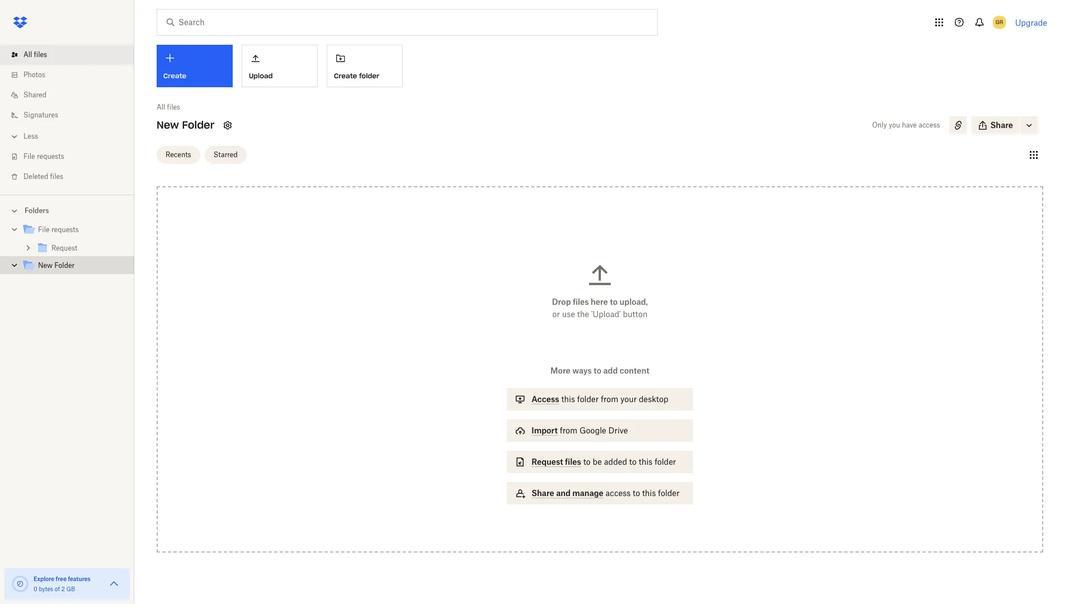 Task type: locate. For each thing, give the bounding box(es) containing it.
0 vertical spatial request
[[52, 244, 77, 252]]

share inside "button"
[[991, 120, 1014, 130]]

share inside more ways to add content 'element'
[[532, 489, 555, 498]]

folders
[[25, 207, 49, 215]]

quota usage element
[[11, 576, 29, 593]]

0 horizontal spatial all files
[[24, 50, 47, 59]]

0 horizontal spatial all files link
[[9, 45, 134, 65]]

this right added
[[639, 457, 653, 467]]

0 vertical spatial all files
[[24, 50, 47, 59]]

1 horizontal spatial access
[[919, 121, 941, 129]]

0 vertical spatial file requests link
[[9, 147, 134, 167]]

0 vertical spatial share
[[991, 120, 1014, 130]]

file requests
[[24, 152, 64, 161], [38, 226, 79, 234]]

files
[[34, 50, 47, 59], [167, 103, 180, 111], [50, 172, 63, 181], [573, 297, 589, 307], [565, 457, 582, 467]]

Search in folder "Dropbox" text field
[[179, 16, 635, 29]]

1 vertical spatial new
[[38, 261, 53, 270]]

0 horizontal spatial new
[[38, 261, 53, 270]]

this
[[562, 395, 576, 404], [639, 457, 653, 467], [643, 489, 656, 498]]

1 vertical spatial file requests
[[38, 226, 79, 234]]

from left your
[[601, 395, 619, 404]]

file requests down folders button
[[38, 226, 79, 234]]

less image
[[9, 131, 20, 142]]

files up the
[[573, 297, 589, 307]]

request
[[52, 244, 77, 252], [532, 457, 564, 467]]

1 vertical spatial access
[[606, 489, 631, 498]]

0 horizontal spatial request
[[52, 244, 77, 252]]

1 vertical spatial folder
[[54, 261, 75, 270]]

request for request files to be added to this folder
[[532, 457, 564, 467]]

0 horizontal spatial share
[[532, 489, 555, 498]]

from right import at the bottom of page
[[560, 426, 578, 436]]

more ways to add content
[[551, 366, 650, 376]]

shared
[[24, 91, 46, 99]]

files up photos
[[34, 50, 47, 59]]

files inside drop files here to upload, or use the 'upload' button
[[573, 297, 589, 307]]

create button
[[157, 45, 233, 87]]

0 horizontal spatial new folder
[[38, 261, 75, 270]]

this right access
[[562, 395, 576, 404]]

request inside more ways to add content 'element'
[[532, 457, 564, 467]]

1 horizontal spatial create
[[334, 72, 357, 80]]

file requests link up request link
[[22, 223, 125, 238]]

new folder
[[157, 119, 215, 132], [38, 261, 75, 270]]

all files list item
[[0, 45, 134, 65]]

gr
[[996, 18, 1004, 26]]

1 horizontal spatial new folder
[[157, 119, 215, 132]]

1 horizontal spatial request
[[532, 457, 564, 467]]

2
[[61, 586, 65, 593]]

folder
[[359, 72, 380, 80], [578, 395, 599, 404], [655, 457, 677, 467], [659, 489, 680, 498]]

to
[[610, 297, 618, 307], [594, 366, 602, 376], [584, 457, 591, 467], [630, 457, 637, 467], [633, 489, 641, 498]]

drop files here to upload, or use the 'upload' button
[[552, 297, 648, 319]]

all files link
[[9, 45, 134, 65], [157, 102, 180, 113]]

new folder inside new folder link
[[38, 261, 75, 270]]

upgrade
[[1016, 18, 1048, 27]]

1 vertical spatial request
[[532, 457, 564, 467]]

file requests up deleted files
[[24, 152, 64, 161]]

create inside button
[[334, 72, 357, 80]]

1 horizontal spatial all
[[157, 103, 165, 111]]

access right manage
[[606, 489, 631, 498]]

use
[[562, 310, 576, 319]]

all files link up shared link
[[9, 45, 134, 65]]

1 vertical spatial new folder
[[38, 261, 75, 270]]

new folder down request link
[[38, 261, 75, 270]]

folder left the "folder settings" image
[[182, 119, 215, 132]]

file down 'folders'
[[38, 226, 50, 234]]

folder inside button
[[359, 72, 380, 80]]

all files up recents
[[157, 103, 180, 111]]

'upload'
[[592, 310, 621, 319]]

1 vertical spatial from
[[560, 426, 578, 436]]

access right the have
[[919, 121, 941, 129]]

0 horizontal spatial create
[[163, 72, 187, 80]]

all files up photos
[[24, 50, 47, 59]]

1 vertical spatial file
[[38, 226, 50, 234]]

files down create popup button
[[167, 103, 180, 111]]

the
[[578, 310, 590, 319]]

files inside deleted files "link"
[[50, 172, 63, 181]]

new up recents
[[157, 119, 179, 132]]

1 vertical spatial share
[[532, 489, 555, 498]]

added
[[605, 457, 628, 467]]

drop
[[552, 297, 571, 307]]

0 vertical spatial from
[[601, 395, 619, 404]]

1 vertical spatial all files
[[157, 103, 180, 111]]

0 vertical spatial new folder
[[157, 119, 215, 132]]

create for create folder
[[334, 72, 357, 80]]

you
[[889, 121, 901, 129]]

request down import at the bottom of page
[[532, 457, 564, 467]]

deleted files link
[[9, 167, 134, 187]]

file requests inside list
[[24, 152, 64, 161]]

1 horizontal spatial folder
[[182, 119, 215, 132]]

all files link up recents
[[157, 102, 180, 113]]

0 vertical spatial this
[[562, 395, 576, 404]]

files inside all files list item
[[34, 50, 47, 59]]

requests
[[37, 152, 64, 161], [51, 226, 79, 234]]

folder inside group
[[54, 261, 75, 270]]

requests down folders button
[[51, 226, 79, 234]]

1 vertical spatial all
[[157, 103, 165, 111]]

access for manage
[[606, 489, 631, 498]]

1 vertical spatial all files link
[[157, 102, 180, 113]]

google
[[580, 426, 607, 436]]

starred
[[214, 150, 238, 159]]

file requests link
[[9, 147, 134, 167], [22, 223, 125, 238]]

all
[[24, 50, 32, 59], [157, 103, 165, 111]]

share and manage access to this folder
[[532, 489, 680, 498]]

of
[[55, 586, 60, 593]]

0 vertical spatial all
[[24, 50, 32, 59]]

folder down request link
[[54, 261, 75, 270]]

list
[[0, 38, 134, 195]]

0 horizontal spatial file
[[24, 152, 35, 161]]

signatures link
[[9, 105, 134, 125]]

file requests link up deleted files
[[9, 147, 134, 167]]

folder settings image
[[221, 119, 235, 132]]

folders button
[[0, 202, 134, 219]]

0 vertical spatial requests
[[37, 152, 64, 161]]

import from google drive
[[532, 426, 628, 436]]

new
[[157, 119, 179, 132], [38, 261, 53, 270]]

to right the here
[[610, 297, 618, 307]]

share
[[991, 120, 1014, 130], [532, 489, 555, 498]]

request files to be added to this folder
[[532, 457, 677, 467]]

all files
[[24, 50, 47, 59], [157, 103, 180, 111]]

all up photos
[[24, 50, 32, 59]]

access inside more ways to add content 'element'
[[606, 489, 631, 498]]

new folder up recents
[[157, 119, 215, 132]]

0 vertical spatial file requests
[[24, 152, 64, 161]]

request up new folder link
[[52, 244, 77, 252]]

upload,
[[620, 297, 648, 307]]

access for have
[[919, 121, 941, 129]]

0 vertical spatial new
[[157, 119, 179, 132]]

0 vertical spatial all files link
[[9, 45, 134, 65]]

0 horizontal spatial all
[[24, 50, 32, 59]]

all files inside list item
[[24, 50, 47, 59]]

1 horizontal spatial file
[[38, 226, 50, 234]]

0 vertical spatial access
[[919, 121, 941, 129]]

create
[[334, 72, 357, 80], [163, 72, 187, 80]]

0 horizontal spatial access
[[606, 489, 631, 498]]

content
[[620, 366, 650, 376]]

access
[[532, 395, 560, 404]]

button
[[623, 310, 648, 319]]

0 vertical spatial folder
[[182, 119, 215, 132]]

files left be
[[565, 457, 582, 467]]

only you have access
[[873, 121, 941, 129]]

file
[[24, 152, 35, 161], [38, 226, 50, 234]]

and
[[557, 489, 571, 498]]

1 horizontal spatial from
[[601, 395, 619, 404]]

files right deleted in the top left of the page
[[50, 172, 63, 181]]

1 horizontal spatial share
[[991, 120, 1014, 130]]

folder
[[182, 119, 215, 132], [54, 261, 75, 270]]

all up recents button
[[157, 103, 165, 111]]

group
[[0, 219, 134, 283]]

new down request link
[[38, 261, 53, 270]]

drive
[[609, 426, 628, 436]]

create inside popup button
[[163, 72, 187, 80]]

be
[[593, 457, 602, 467]]

recents button
[[157, 146, 200, 164]]

deleted
[[24, 172, 48, 181]]

0 horizontal spatial folder
[[54, 261, 75, 270]]

more ways to add content element
[[505, 365, 696, 516]]

file down less
[[24, 152, 35, 161]]

manage
[[573, 489, 604, 498]]

share for share
[[991, 120, 1014, 130]]

more
[[551, 366, 571, 376]]

access this folder from your desktop
[[532, 395, 669, 404]]

signatures
[[24, 111, 58, 119]]

requests up deleted files
[[37, 152, 64, 161]]

1 vertical spatial requests
[[51, 226, 79, 234]]

this down request files to be added to this folder
[[643, 489, 656, 498]]

group containing file requests
[[0, 219, 134, 283]]

from
[[601, 395, 619, 404], [560, 426, 578, 436]]

access
[[919, 121, 941, 129], [606, 489, 631, 498]]



Task type: vqa. For each thing, say whether or not it's contained in the screenshot.


Task type: describe. For each thing, give the bounding box(es) containing it.
1 horizontal spatial all files link
[[157, 102, 180, 113]]

to left add
[[594, 366, 602, 376]]

create folder button
[[327, 45, 403, 87]]

deleted files
[[24, 172, 63, 181]]

0 horizontal spatial from
[[560, 426, 578, 436]]

desktop
[[639, 395, 669, 404]]

here
[[591, 297, 608, 307]]

or
[[553, 310, 560, 319]]

gb
[[66, 586, 75, 593]]

have
[[903, 121, 918, 129]]

your
[[621, 395, 637, 404]]

requests inside group
[[51, 226, 79, 234]]

starred button
[[205, 146, 247, 164]]

bytes
[[39, 586, 53, 593]]

dropbox image
[[9, 11, 31, 34]]

upload button
[[242, 45, 318, 87]]

files inside more ways to add content 'element'
[[565, 457, 582, 467]]

1 vertical spatial this
[[639, 457, 653, 467]]

upgrade link
[[1016, 18, 1048, 27]]

upload
[[249, 72, 273, 80]]

0 vertical spatial file
[[24, 152, 35, 161]]

recents
[[166, 150, 191, 159]]

new folder link
[[22, 259, 125, 274]]

to inside drop files here to upload, or use the 'upload' button
[[610, 297, 618, 307]]

file requests inside group
[[38, 226, 79, 234]]

to down request files to be added to this folder
[[633, 489, 641, 498]]

1 vertical spatial file requests link
[[22, 223, 125, 238]]

request for request
[[52, 244, 77, 252]]

ways
[[573, 366, 592, 376]]

create for create
[[163, 72, 187, 80]]

explore free features 0 bytes of 2 gb
[[34, 576, 91, 593]]

share button
[[972, 116, 1021, 134]]

file inside group
[[38, 226, 50, 234]]

list containing all files
[[0, 38, 134, 195]]

photos link
[[9, 65, 134, 85]]

0
[[34, 586, 37, 593]]

less
[[24, 132, 38, 141]]

request link
[[36, 241, 125, 256]]

add
[[604, 366, 618, 376]]

features
[[68, 576, 91, 583]]

all inside list item
[[24, 50, 32, 59]]

1 horizontal spatial all files
[[157, 103, 180, 111]]

to left be
[[584, 457, 591, 467]]

2 vertical spatial this
[[643, 489, 656, 498]]

shared link
[[9, 85, 134, 105]]

free
[[56, 576, 67, 583]]

only
[[873, 121, 888, 129]]

1 horizontal spatial new
[[157, 119, 179, 132]]

import
[[532, 426, 558, 436]]

photos
[[24, 71, 45, 79]]

to right added
[[630, 457, 637, 467]]

gr button
[[991, 13, 1009, 31]]

explore
[[34, 576, 54, 583]]

share for share and manage access to this folder
[[532, 489, 555, 498]]

create folder
[[334, 72, 380, 80]]



